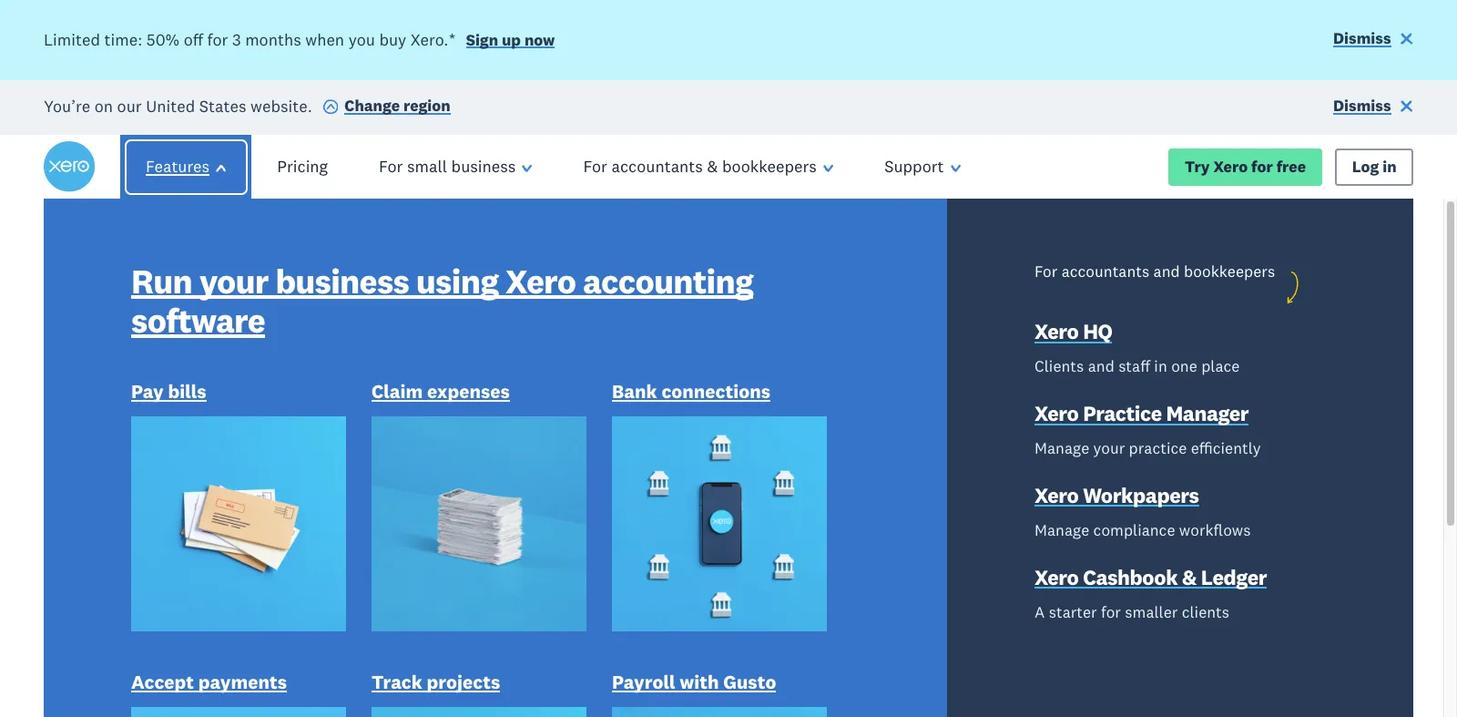 Task type: locate. For each thing, give the bounding box(es) containing it.
0 horizontal spatial for
[[379, 156, 403, 177]]

1 vertical spatial accountants
[[1062, 262, 1150, 282]]

0 horizontal spatial for
[[207, 29, 228, 50]]

manage down practice
[[1035, 438, 1090, 458]]

log
[[1353, 156, 1380, 176]]

time:
[[104, 29, 142, 50]]

1 horizontal spatial &
[[1183, 564, 1197, 590]]

up
[[502, 30, 521, 50]]

for inside dropdown button
[[379, 156, 403, 177]]

xero practice manager
[[1035, 400, 1249, 426]]

bills
[[168, 379, 206, 403]]

united
[[146, 95, 195, 116]]

0 vertical spatial manage
[[1035, 438, 1090, 458]]

0 vertical spatial and
[[1154, 262, 1181, 282]]

0 vertical spatial dismiss
[[1334, 28, 1392, 48]]

claim expenses link
[[372, 379, 510, 407]]

1 horizontal spatial business
[[452, 156, 516, 177]]

for left free
[[1252, 156, 1273, 176]]

for accountants & bookkeepers button
[[558, 135, 859, 199]]

0 horizontal spatial bookkeepers
[[722, 156, 817, 177]]

for
[[207, 29, 228, 50], [1252, 156, 1273, 176], [1101, 602, 1121, 622]]

bookkeepers inside "dropdown button"
[[722, 156, 817, 177]]

manage
[[1035, 438, 1090, 458], [1035, 520, 1090, 540]]

your for run
[[199, 259, 269, 302]]

your
[[199, 259, 269, 302], [1094, 438, 1125, 458]]

workflows
[[1180, 520, 1251, 540]]

0 vertical spatial bookkeepers
[[722, 156, 817, 177]]

0 horizontal spatial accountants
[[612, 156, 703, 177]]

1 vertical spatial dismiss
[[1334, 96, 1392, 116]]

for small business
[[379, 156, 516, 177]]

change region
[[345, 96, 451, 116]]

staff
[[1119, 356, 1151, 376]]

0 vertical spatial dismiss button
[[1334, 28, 1414, 53]]

for for for accountants & bookkeepers
[[584, 156, 608, 177]]

bookkeepers for for accountants and bookkeepers
[[1184, 262, 1276, 282]]

business
[[452, 156, 516, 177], [275, 259, 409, 302]]

back to what you love with xero accounting software
[[160, 249, 558, 689]]

1 horizontal spatial accountants
[[1062, 262, 1150, 282]]

and
[[1154, 262, 1181, 282], [1088, 356, 1115, 376]]

states
[[199, 95, 246, 116]]

xero homepage image
[[44, 142, 95, 193]]

1 horizontal spatial bookkeepers
[[1184, 262, 1276, 282]]

1 vertical spatial you
[[350, 318, 477, 414]]

for inside "dropdown button"
[[584, 156, 608, 177]]

0 vertical spatial you
[[349, 29, 375, 50]]

1 horizontal spatial in
[[1383, 156, 1397, 176]]

bank connections link
[[612, 379, 771, 407]]

for inside 'link'
[[1252, 156, 1273, 176]]

buy
[[379, 29, 407, 50]]

1 vertical spatial software
[[160, 593, 465, 689]]

xero inside 'run your business using xero accounting software'
[[506, 259, 576, 302]]

1 dismiss button from the top
[[1334, 28, 1414, 53]]

accountants for &
[[612, 156, 703, 177]]

for left the 3
[[207, 29, 228, 50]]

0 vertical spatial accounting
[[583, 259, 754, 302]]

1 vertical spatial with
[[680, 670, 719, 694]]

payroll with gusto link
[[612, 670, 777, 698]]

0 vertical spatial in
[[1383, 156, 1397, 176]]

0 horizontal spatial in
[[1155, 356, 1168, 376]]

0 horizontal spatial accounting
[[160, 525, 548, 620]]

1 horizontal spatial accounting
[[583, 259, 754, 302]]

clients and staff in one place
[[1035, 356, 1240, 376]]

1 vertical spatial your
[[1094, 438, 1125, 458]]

xero inside back to what you love with xero accounting software
[[160, 456, 321, 551]]

claim expenses
[[372, 379, 510, 403]]

in
[[1383, 156, 1397, 176], [1155, 356, 1168, 376]]

manage down xero workpapers link
[[1035, 520, 1090, 540]]

1 horizontal spatial and
[[1154, 262, 1181, 282]]

ledger
[[1202, 564, 1267, 590]]

payroll
[[612, 670, 676, 694]]

1 manage from the top
[[1035, 438, 1090, 458]]

on
[[95, 95, 113, 116]]

you
[[349, 29, 375, 50], [350, 318, 477, 414]]

connections
[[662, 379, 771, 403]]

2 horizontal spatial for
[[1035, 262, 1058, 282]]

love
[[160, 387, 304, 482]]

1 vertical spatial and
[[1088, 356, 1115, 376]]

1 horizontal spatial with
[[680, 670, 719, 694]]

0 horizontal spatial business
[[275, 259, 409, 302]]

for
[[379, 156, 403, 177], [584, 156, 608, 177], [1035, 262, 1058, 282]]

change region button
[[322, 95, 451, 120]]

bookkeepers for for accountants & bookkeepers
[[722, 156, 817, 177]]

accountants inside for accountants & bookkeepers "dropdown button"
[[612, 156, 703, 177]]

payments
[[198, 670, 287, 694]]

1 dismiss from the top
[[1334, 28, 1392, 48]]

1 vertical spatial business
[[275, 259, 409, 302]]

in right log
[[1383, 156, 1397, 176]]

manage your practice efficiently
[[1035, 438, 1261, 458]]

0 vertical spatial &
[[707, 156, 718, 177]]

0 horizontal spatial your
[[199, 259, 269, 302]]

business inside dropdown button
[[452, 156, 516, 177]]

dismiss button for limited time: 50% off for 3 months when you buy xero.*
[[1334, 28, 1414, 53]]

claim
[[372, 379, 423, 403]]

2 dismiss button from the top
[[1334, 95, 1414, 120]]

0 vertical spatial accountants
[[612, 156, 703, 177]]

1 vertical spatial dismiss button
[[1334, 95, 1414, 120]]

0 vertical spatial your
[[199, 259, 269, 302]]

accounting
[[583, 259, 754, 302], [160, 525, 548, 620]]

& inside "dropdown button"
[[707, 156, 718, 177]]

accept payments link
[[131, 670, 287, 698]]

1 horizontal spatial for
[[584, 156, 608, 177]]

you're
[[44, 95, 90, 116]]

xero inside 'link'
[[1214, 156, 1248, 176]]

1 vertical spatial manage
[[1035, 520, 1090, 540]]

your inside 'run your business using xero accounting software'
[[199, 259, 269, 302]]

efficiently
[[1191, 438, 1261, 458]]

for right starter
[[1101, 602, 1121, 622]]

xero practice manager link
[[1035, 400, 1249, 431]]

your right run
[[199, 259, 269, 302]]

1 horizontal spatial for
[[1101, 602, 1121, 622]]

0 horizontal spatial &
[[707, 156, 718, 177]]

0 vertical spatial with
[[320, 387, 474, 482]]

manage compliance workflows
[[1035, 520, 1251, 540]]

2 vertical spatial for
[[1101, 602, 1121, 622]]

months
[[245, 29, 301, 50]]

0 horizontal spatial and
[[1088, 356, 1115, 376]]

try xero for free link
[[1169, 148, 1323, 186]]

1 vertical spatial accounting
[[160, 525, 548, 620]]

your down practice
[[1094, 438, 1125, 458]]

1 vertical spatial for
[[1252, 156, 1273, 176]]

3
[[232, 29, 241, 50]]

clients
[[1182, 602, 1230, 622]]

1 horizontal spatial your
[[1094, 438, 1125, 458]]

business inside 'run your business using xero accounting software'
[[275, 259, 409, 302]]

0 vertical spatial for
[[207, 29, 228, 50]]

0 vertical spatial business
[[452, 156, 516, 177]]

bookkeepers
[[722, 156, 817, 177], [1184, 262, 1276, 282]]

in left one on the right of the page
[[1155, 356, 1168, 376]]

0 vertical spatial software
[[131, 299, 265, 341]]

2 horizontal spatial for
[[1252, 156, 1273, 176]]

2 manage from the top
[[1035, 520, 1090, 540]]

1 vertical spatial &
[[1183, 564, 1197, 590]]

business for small
[[452, 156, 516, 177]]

now
[[525, 30, 555, 50]]

practice
[[1083, 400, 1162, 426]]

projects
[[427, 670, 500, 694]]

support
[[885, 156, 944, 177]]

0 horizontal spatial with
[[320, 387, 474, 482]]

run your business using xero accounting software link
[[131, 259, 860, 346]]

1 vertical spatial bookkeepers
[[1184, 262, 1276, 282]]

our
[[117, 95, 142, 116]]

2 dismiss from the top
[[1334, 96, 1392, 116]]

for for a starter for smaller clients
[[1101, 602, 1121, 622]]

dismiss button
[[1334, 28, 1414, 53], [1334, 95, 1414, 120]]

for small business button
[[354, 135, 558, 199]]

accountants
[[612, 156, 703, 177], [1062, 262, 1150, 282]]

&
[[707, 156, 718, 177], [1183, 564, 1197, 590]]



Task type: vqa. For each thing, say whether or not it's contained in the screenshot.
Improving equality in the workplace
no



Task type: describe. For each thing, give the bounding box(es) containing it.
support button
[[859, 135, 986, 199]]

you're on our united states website.
[[44, 95, 312, 116]]

what
[[160, 318, 334, 414]]

& for accountants
[[707, 156, 718, 177]]

off
[[184, 29, 203, 50]]

practice
[[1129, 438, 1187, 458]]

a starter for smaller clients
[[1035, 602, 1230, 622]]

limited time: 50% off for 3 months when you buy xero.*
[[44, 29, 456, 50]]

50%
[[146, 29, 180, 50]]

for for for small business
[[379, 156, 403, 177]]

region
[[404, 96, 451, 116]]

xero hq
[[1035, 318, 1113, 344]]

to
[[485, 249, 558, 345]]

cashbook
[[1083, 564, 1178, 590]]

for for try xero for free
[[1252, 156, 1273, 176]]

back
[[300, 249, 468, 345]]

sign up now link
[[466, 30, 555, 54]]

compliance
[[1094, 520, 1176, 540]]

your for manage
[[1094, 438, 1125, 458]]

place
[[1202, 356, 1240, 376]]

pay bills link
[[131, 379, 206, 407]]

smaller
[[1125, 602, 1178, 622]]

free
[[1277, 156, 1307, 176]]

xero hq link
[[1035, 318, 1113, 349]]

accept
[[131, 670, 194, 694]]

expenses
[[427, 379, 510, 403]]

software inside back to what you love with xero accounting software
[[160, 593, 465, 689]]

software inside 'run your business using xero accounting software'
[[131, 299, 265, 341]]

gusto
[[724, 670, 777, 694]]

log in
[[1353, 156, 1397, 176]]

payroll with gusto
[[612, 670, 777, 694]]

log in link
[[1336, 148, 1414, 186]]

pay bills
[[131, 379, 206, 403]]

accounting inside 'run your business using xero accounting software'
[[583, 259, 754, 302]]

dismiss button for you're on our united states website.
[[1334, 95, 1414, 120]]

starter
[[1049, 602, 1098, 622]]

dismiss for limited time: 50% off for 3 months when you buy xero.*
[[1334, 28, 1392, 48]]

a
[[1035, 602, 1045, 622]]

features
[[146, 156, 210, 177]]

small
[[407, 156, 447, 177]]

using
[[416, 259, 499, 302]]

sign
[[466, 30, 498, 50]]

track projects link
[[372, 670, 500, 698]]

manager
[[1167, 400, 1249, 426]]

try xero for free
[[1185, 156, 1307, 176]]

dismiss for you're on our united states website.
[[1334, 96, 1392, 116]]

when
[[305, 29, 345, 50]]

clients
[[1035, 356, 1084, 376]]

limited
[[44, 29, 100, 50]]

xero workpapers
[[1035, 482, 1200, 508]]

with inside back to what you love with xero accounting software
[[320, 387, 474, 482]]

xero inside "link"
[[1035, 318, 1079, 344]]

a xero user decorating a cake with blue icing. social proof badges surrounding the circular image. image
[[743, 199, 1414, 717]]

features button
[[114, 135, 258, 199]]

track
[[372, 670, 423, 694]]

business for your
[[275, 259, 409, 302]]

bank connections
[[612, 379, 771, 403]]

accounting inside back to what you love with xero accounting software
[[160, 525, 548, 620]]

one
[[1172, 356, 1198, 376]]

xero.*
[[411, 29, 456, 50]]

pricing link
[[252, 135, 354, 199]]

accept payments
[[131, 670, 287, 694]]

for for for accountants and bookkeepers
[[1035, 262, 1058, 282]]

sign up now
[[466, 30, 555, 50]]

manage for workpapers
[[1035, 520, 1090, 540]]

track projects
[[372, 670, 500, 694]]

xero workpapers link
[[1035, 482, 1200, 512]]

& for cashbook
[[1183, 564, 1197, 590]]

in inside log in link
[[1383, 156, 1397, 176]]

for accountants & bookkeepers
[[584, 156, 817, 177]]

accountants for and
[[1062, 262, 1150, 282]]

hq
[[1083, 318, 1113, 344]]

run your business using xero accounting software
[[131, 259, 754, 341]]

xero cashbook & ledger link
[[1035, 564, 1267, 594]]

website.
[[251, 95, 312, 116]]

change
[[345, 96, 400, 116]]

xero cashbook & ledger
[[1035, 564, 1267, 590]]

you inside back to what you love with xero accounting software
[[350, 318, 477, 414]]

workpapers
[[1083, 482, 1200, 508]]

pay
[[131, 379, 164, 403]]

1 vertical spatial in
[[1155, 356, 1168, 376]]

try
[[1185, 156, 1210, 176]]

manage for practice
[[1035, 438, 1090, 458]]

for accountants and bookkeepers
[[1035, 262, 1276, 282]]

run
[[131, 259, 192, 302]]



